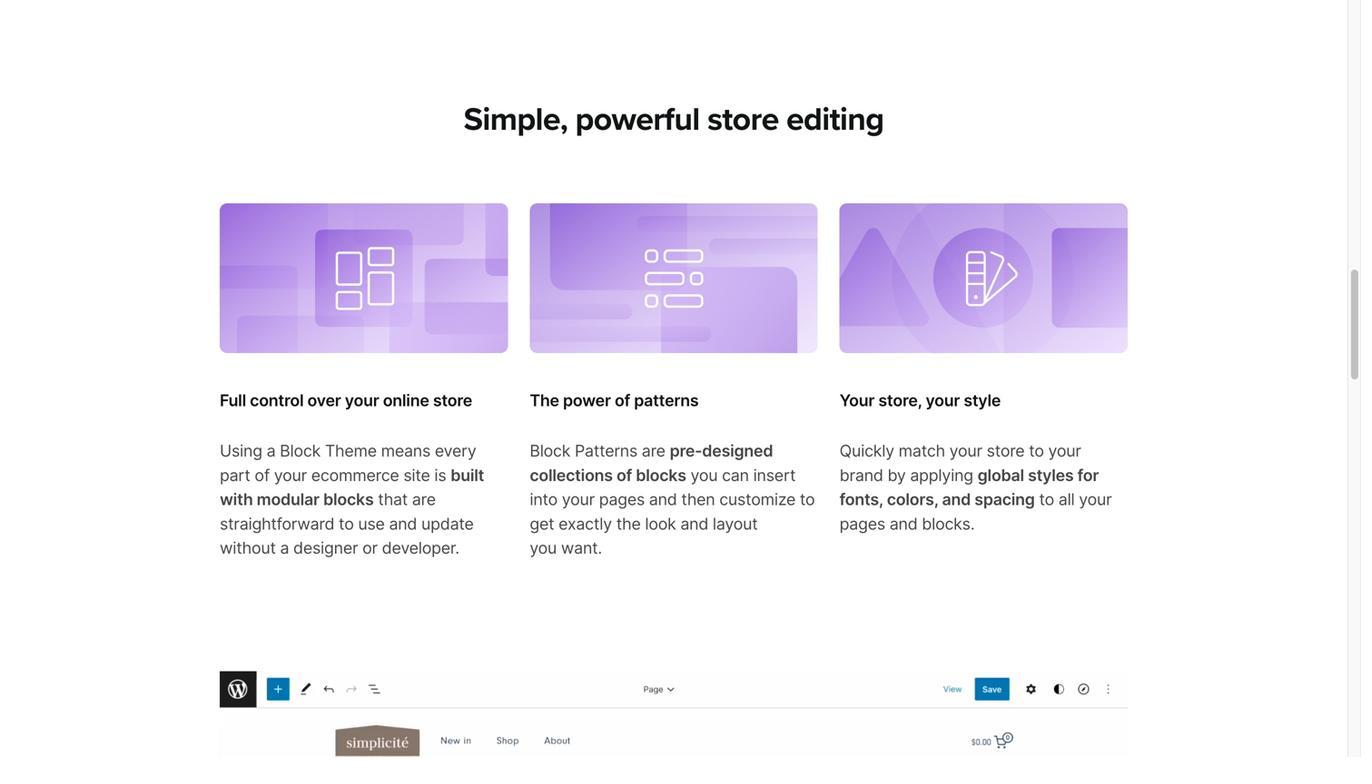 Task type: describe. For each thing, give the bounding box(es) containing it.
to inside you can insert into your pages and then customize to get exactly the look and layout you want.
[[800, 490, 815, 510]]

designed
[[702, 441, 773, 461]]

1 vertical spatial store
[[433, 391, 472, 411]]

can
[[722, 465, 749, 485]]

pages inside you can insert into your pages and then customize to get exactly the look and layout you want.
[[599, 490, 645, 510]]

control
[[250, 391, 304, 411]]

block inside using a block theme means every part of your ecommerce site is
[[280, 441, 321, 461]]

colors,
[[887, 490, 938, 510]]

of inside pre-designed collections of blocks
[[617, 465, 632, 485]]

patterns
[[575, 441, 638, 461]]

developer.
[[382, 538, 459, 558]]

your store, your style
[[840, 391, 1001, 411]]

a inside that are straightforward to use and update without a designer or developer.
[[280, 538, 289, 558]]

every
[[435, 441, 476, 461]]

the
[[616, 514, 641, 534]]

and inside the to all your pages and blocks.
[[890, 514, 918, 534]]

0 vertical spatial store
[[708, 100, 779, 139]]

for
[[1078, 465, 1099, 485]]

styles
[[1028, 465, 1074, 485]]

your
[[840, 391, 875, 411]]

online
[[383, 391, 429, 411]]

simple, powerful store editing
[[464, 100, 884, 139]]

that are straightforward to use and update without a designer or developer.
[[220, 490, 474, 558]]

your inside the to all your pages and blocks.
[[1079, 490, 1112, 510]]

modular
[[257, 490, 320, 510]]

spacing
[[975, 490, 1035, 510]]

are inside that are straightforward to use and update without a designer or developer.
[[412, 490, 436, 510]]

you want.
[[530, 538, 602, 558]]

brand
[[840, 465, 883, 485]]

to inside quickly match your store to your brand by applying
[[1029, 441, 1044, 461]]

using
[[220, 441, 262, 461]]

of right power
[[615, 391, 630, 411]]

built
[[451, 465, 484, 485]]

to all your pages and blocks.
[[840, 490, 1112, 534]]

insert
[[753, 465, 796, 485]]

built with modular blocks
[[220, 465, 484, 510]]

the power of patterns
[[530, 391, 699, 411]]

block patterns are
[[530, 441, 670, 461]]

your left style
[[926, 391, 960, 411]]

full control over your online store
[[220, 391, 472, 411]]

full
[[220, 391, 246, 411]]

straightforward
[[220, 514, 334, 534]]

0 vertical spatial are
[[642, 441, 666, 461]]

or
[[362, 538, 378, 558]]

is
[[434, 465, 446, 485]]

quickly
[[840, 441, 895, 461]]

use
[[358, 514, 385, 534]]

look
[[645, 514, 676, 534]]

fonts,
[[840, 490, 883, 510]]

pre-
[[670, 441, 702, 461]]

global styles for fonts, colors, and spacing
[[840, 465, 1099, 510]]

site
[[404, 465, 430, 485]]

your up styles
[[1049, 441, 1081, 461]]

designer
[[293, 538, 358, 558]]

customize
[[719, 490, 796, 510]]

update
[[421, 514, 474, 534]]

blocks.
[[922, 514, 975, 534]]

global
[[978, 465, 1024, 485]]

means
[[381, 441, 431, 461]]

the
[[530, 391, 559, 411]]

part
[[220, 465, 250, 485]]

and down "then"
[[681, 514, 709, 534]]



Task type: vqa. For each thing, say whether or not it's contained in the screenshot.


Task type: locate. For each thing, give the bounding box(es) containing it.
pre-designed collections of blocks
[[530, 441, 773, 485]]

exactly
[[559, 514, 612, 534]]

1 horizontal spatial a
[[280, 538, 289, 558]]

blocks inside built with modular blocks
[[323, 490, 374, 510]]

applying
[[910, 465, 973, 485]]

block
[[280, 441, 321, 461], [530, 441, 571, 461]]

ecommerce
[[311, 465, 399, 485]]

your right over
[[345, 391, 379, 411]]

to up styles
[[1029, 441, 1044, 461]]

a
[[267, 441, 276, 461], [280, 538, 289, 558]]

store
[[708, 100, 779, 139], [433, 391, 472, 411], [987, 441, 1025, 461]]

you
[[691, 465, 718, 485]]

blocks down ecommerce
[[323, 490, 374, 510]]

without
[[220, 538, 276, 558]]

blocks inside pre-designed collections of blocks
[[636, 465, 686, 485]]

0 horizontal spatial pages
[[599, 490, 645, 510]]

1 vertical spatial are
[[412, 490, 436, 510]]

1 vertical spatial pages
[[840, 514, 885, 534]]

theme
[[325, 441, 377, 461]]

of inside using a block theme means every part of your ecommerce site is
[[255, 465, 270, 485]]

a down straightforward
[[280, 538, 289, 558]]

to right customize
[[800, 490, 815, 510]]

1 horizontal spatial pages
[[840, 514, 885, 534]]

are down the 'site'
[[412, 490, 436, 510]]

your inside using a block theme means every part of your ecommerce site is
[[274, 465, 307, 485]]

and inside the global styles for fonts, colors, and spacing
[[942, 490, 971, 510]]

1 block from the left
[[280, 441, 321, 461]]

1 horizontal spatial store
[[708, 100, 779, 139]]

0 vertical spatial a
[[267, 441, 276, 461]]

editing
[[787, 100, 884, 139]]

quickly match your store to your brand by applying
[[840, 441, 1081, 485]]

and down colors,
[[890, 514, 918, 534]]

pages up the on the left of the page
[[599, 490, 645, 510]]

you can insert into your pages and then customize to get exactly the look and layout you want.
[[530, 465, 815, 558]]

1 horizontal spatial block
[[530, 441, 571, 461]]

0 horizontal spatial blocks
[[323, 490, 374, 510]]

by
[[888, 465, 906, 485]]

then
[[681, 490, 715, 510]]

your inside you can insert into your pages and then customize to get exactly the look and layout you want.
[[562, 490, 595, 510]]

0 vertical spatial pages
[[599, 490, 645, 510]]

to
[[1029, 441, 1044, 461], [800, 490, 815, 510], [1039, 490, 1054, 510], [339, 514, 354, 534]]

of
[[615, 391, 630, 411], [255, 465, 270, 485], [617, 465, 632, 485]]

style
[[964, 391, 1001, 411]]

0 horizontal spatial are
[[412, 490, 436, 510]]

0 vertical spatial blocks
[[636, 465, 686, 485]]

blocks
[[636, 465, 686, 485], [323, 490, 374, 510]]

are left pre-
[[642, 441, 666, 461]]

to inside the to all your pages and blocks.
[[1039, 490, 1054, 510]]

1 vertical spatial a
[[280, 538, 289, 558]]

to left use
[[339, 514, 354, 534]]

simple,
[[464, 100, 568, 139]]

and down that
[[389, 514, 417, 534]]

of right part at left bottom
[[255, 465, 270, 485]]

your down the for
[[1079, 490, 1112, 510]]

2 block from the left
[[530, 441, 571, 461]]

get
[[530, 514, 554, 534]]

to inside that are straightforward to use and update without a designer or developer.
[[339, 514, 354, 534]]

1 horizontal spatial are
[[642, 441, 666, 461]]

powerful
[[575, 100, 700, 139]]

and inside that are straightforward to use and update without a designer or developer.
[[389, 514, 417, 534]]

your up exactly
[[562, 490, 595, 510]]

and up blocks.
[[942, 490, 971, 510]]

2 horizontal spatial store
[[987, 441, 1025, 461]]

to left all
[[1039, 490, 1054, 510]]

a inside using a block theme means every part of your ecommerce site is
[[267, 441, 276, 461]]

block up collections
[[530, 441, 571, 461]]

pages inside the to all your pages and blocks.
[[840, 514, 885, 534]]

with
[[220, 490, 253, 510]]

match
[[899, 441, 945, 461]]

2 vertical spatial store
[[987, 441, 1025, 461]]

0 horizontal spatial a
[[267, 441, 276, 461]]

using a block theme means every part of your ecommerce site is
[[220, 441, 476, 485]]

are
[[642, 441, 666, 461], [412, 490, 436, 510]]

your up modular
[[274, 465, 307, 485]]

layout
[[713, 514, 758, 534]]

0 horizontal spatial store
[[433, 391, 472, 411]]

blocks down pre-
[[636, 465, 686, 485]]

power
[[563, 391, 611, 411]]

into
[[530, 490, 558, 510]]

your
[[345, 391, 379, 411], [926, 391, 960, 411], [950, 441, 983, 461], [1049, 441, 1081, 461], [274, 465, 307, 485], [562, 490, 595, 510], [1079, 490, 1112, 510]]

over
[[307, 391, 341, 411]]

store,
[[879, 391, 922, 411]]

patterns
[[634, 391, 699, 411]]

1 vertical spatial blocks
[[323, 490, 374, 510]]

your up applying
[[950, 441, 983, 461]]

all
[[1059, 490, 1075, 510]]

store inside quickly match your store to your brand by applying
[[987, 441, 1025, 461]]

and
[[649, 490, 677, 510], [942, 490, 971, 510], [389, 514, 417, 534], [681, 514, 709, 534], [890, 514, 918, 534]]

1 horizontal spatial blocks
[[636, 465, 686, 485]]

0 horizontal spatial block
[[280, 441, 321, 461]]

that
[[378, 490, 408, 510]]

collections
[[530, 465, 613, 485]]

block up modular
[[280, 441, 321, 461]]

a right using
[[267, 441, 276, 461]]

pages
[[599, 490, 645, 510], [840, 514, 885, 534]]

and up look
[[649, 490, 677, 510]]

of down patterns
[[617, 465, 632, 485]]

pages down fonts,
[[840, 514, 885, 534]]



